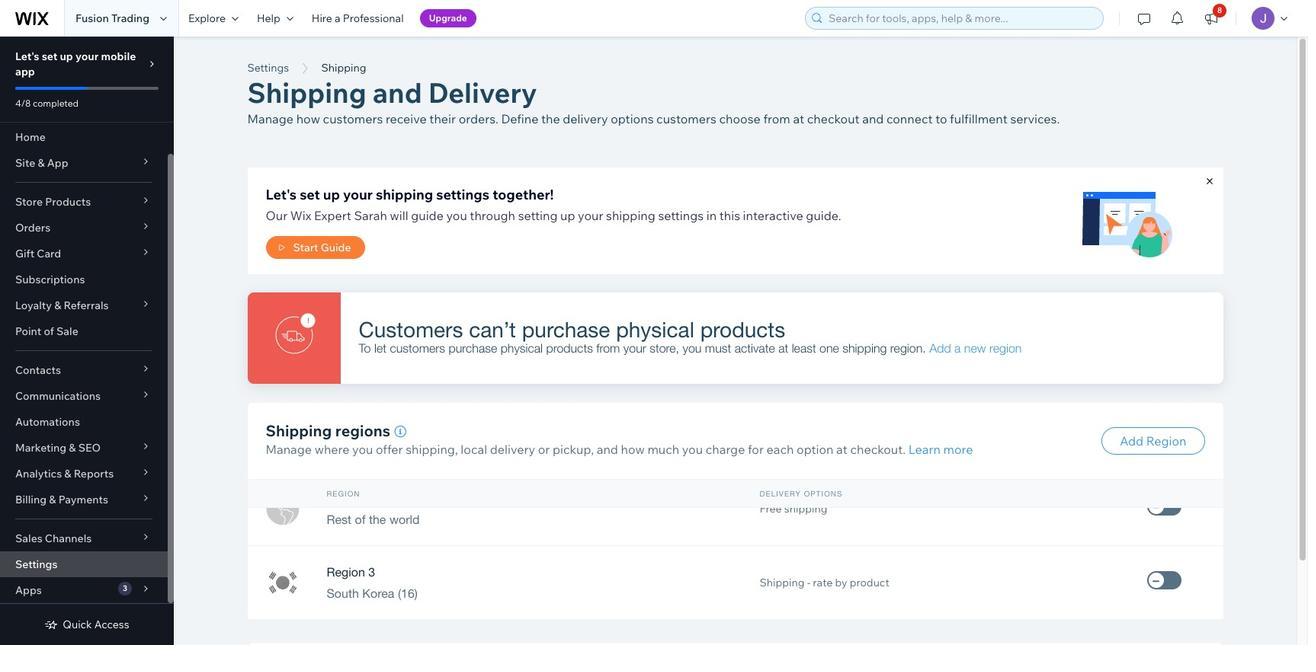 Task type: vqa. For each thing, say whether or not it's contained in the screenshot.
mobile
yes



Task type: locate. For each thing, give the bounding box(es) containing it.
of inside sidebar element
[[44, 325, 54, 339]]

you inside customers can't purchase physical products to let customers purchase physical products from your store, you must activate at least one shipping region. add a new region
[[683, 341, 702, 355]]

0 horizontal spatial and
[[373, 75, 422, 110]]

loyalty & referrals button
[[0, 293, 168, 319]]

1 vertical spatial 3
[[123, 584, 127, 594]]

1 vertical spatial let's
[[266, 186, 297, 204]]

billing & payments
[[15, 493, 108, 507]]

free for international rest of the world
[[760, 502, 782, 516]]

products
[[700, 317, 785, 342], [546, 341, 593, 355]]

at right option
[[836, 442, 848, 458]]

1 vertical spatial settings link
[[0, 552, 168, 578]]

0 horizontal spatial the
[[369, 513, 386, 527]]

a inside hire a professional 'link'
[[335, 11, 341, 25]]

at left the least
[[779, 341, 789, 355]]

up inside "let's set up your mobile app"
[[60, 50, 73, 63]]

1 horizontal spatial the
[[541, 111, 560, 127]]

& right "site"
[[38, 156, 45, 170]]

you left "must"
[[683, 341, 702, 355]]

1 horizontal spatial settings
[[247, 61, 289, 75]]

your right setting
[[578, 208, 603, 223]]

0 horizontal spatial products
[[546, 341, 593, 355]]

up
[[60, 50, 73, 63], [323, 186, 340, 204], [560, 208, 575, 223]]

trading
[[111, 11, 149, 25]]

0 vertical spatial free
[[760, 429, 782, 442]]

settings down sales
[[15, 558, 58, 572]]

0 vertical spatial let's
[[15, 50, 39, 63]]

0 vertical spatial delivery
[[563, 111, 608, 127]]

0 vertical spatial set
[[42, 50, 57, 63]]

region 3 south korea (16)
[[327, 566, 418, 601]]

1 vertical spatial and
[[862, 111, 884, 127]]

from left store,
[[596, 341, 620, 355]]

set up wix
[[300, 186, 320, 204]]

1 horizontal spatial and
[[597, 442, 618, 458]]

guide
[[321, 241, 351, 255]]

0 vertical spatial from
[[764, 111, 791, 127]]

shipping and delivery manage how customers receive their orders. define the delivery options customers choose from at checkout and connect to fulfillment services.
[[247, 75, 1060, 127]]

let's set up your shipping settings together!
[[266, 186, 554, 204]]

2 horizontal spatial up
[[560, 208, 575, 223]]

at left checkout
[[793, 111, 805, 127]]

start
[[293, 241, 318, 255]]

up up completed
[[60, 50, 73, 63]]

from inside customers can't purchase physical products to let customers purchase physical products from your store, you must activate at least one shipping region. add a new region
[[596, 341, 620, 355]]

from right choose
[[764, 111, 791, 127]]

2 free shipping from the top
[[760, 502, 828, 516]]

2 vertical spatial and
[[597, 442, 618, 458]]

wix
[[290, 208, 311, 223]]

contacts button
[[0, 358, 168, 384]]

1 vertical spatial add
[[1120, 434, 1144, 449]]

free down delivery
[[760, 502, 782, 516]]

3 inside sidebar element
[[123, 584, 127, 594]]

shipping - rate by product
[[760, 576, 890, 590]]

3 up korea
[[369, 566, 375, 579]]

1 vertical spatial settings
[[658, 208, 704, 223]]

1 horizontal spatial settings
[[658, 208, 704, 223]]

expert
[[314, 208, 351, 223]]

how inside shipping and delivery manage how customers receive their orders. define the delivery options customers choose from at checkout and connect to fulfillment services.
[[296, 111, 320, 127]]

2 free from the top
[[760, 502, 782, 516]]

1 vertical spatial of
[[355, 513, 366, 527]]

shipping
[[321, 61, 366, 75], [247, 75, 367, 110], [266, 422, 332, 441], [760, 576, 805, 590]]

card
[[37, 247, 61, 261]]

of
[[44, 325, 54, 339], [355, 513, 366, 527]]

app
[[15, 65, 35, 79]]

at for customers can't purchase physical products
[[779, 341, 789, 355]]

up for mobile
[[60, 50, 73, 63]]

subscriptions
[[15, 273, 85, 287]]

settings
[[436, 186, 490, 204], [658, 208, 704, 223]]

1 horizontal spatial up
[[323, 186, 340, 204]]

purchase
[[522, 317, 610, 342], [449, 341, 497, 355]]

& for billing
[[49, 493, 56, 507]]

0 vertical spatial the
[[541, 111, 560, 127]]

from
[[764, 111, 791, 127], [596, 341, 620, 355]]

1 horizontal spatial set
[[300, 186, 320, 204]]

add region button
[[1102, 428, 1205, 455]]

0 horizontal spatial add
[[930, 341, 951, 355]]

2 vertical spatial at
[[836, 442, 848, 458]]

1 horizontal spatial add
[[1120, 434, 1144, 449]]

1 vertical spatial the
[[369, 513, 386, 527]]

free up each
[[760, 429, 782, 442]]

1 vertical spatial settings
[[15, 558, 58, 572]]

1 horizontal spatial 3
[[369, 566, 375, 579]]

8
[[1218, 5, 1222, 15]]

of right rest
[[355, 513, 366, 527]]

reports
[[74, 467, 114, 481]]

learn more link
[[909, 442, 973, 458]]

1 free from the top
[[760, 429, 782, 442]]

region.
[[890, 341, 926, 355]]

1 horizontal spatial of
[[355, 513, 366, 527]]

up up expert
[[323, 186, 340, 204]]

app
[[47, 156, 68, 170]]

0 horizontal spatial 3
[[123, 584, 127, 594]]

where
[[315, 442, 350, 458]]

set inside "let's set up your mobile app"
[[42, 50, 57, 63]]

and left connect
[[862, 111, 884, 127]]

customers
[[323, 111, 383, 127], [657, 111, 717, 127], [390, 341, 445, 355]]

payments
[[58, 493, 108, 507]]

define
[[501, 111, 539, 127]]

delivery left or
[[490, 442, 535, 458]]

let's up "our"
[[266, 186, 297, 204]]

region
[[1147, 434, 1187, 449], [327, 489, 360, 499], [327, 566, 365, 579]]

delivery left 'options'
[[563, 111, 608, 127]]

0 horizontal spatial delivery
[[490, 442, 535, 458]]

0 horizontal spatial a
[[335, 11, 341, 25]]

0 vertical spatial of
[[44, 325, 54, 339]]

and right pickup,
[[597, 442, 618, 458]]

0 horizontal spatial how
[[296, 111, 320, 127]]

shipping up where
[[266, 422, 332, 441]]

free shipping up each
[[760, 429, 828, 442]]

you right much
[[682, 442, 703, 458]]

0 horizontal spatial settings
[[15, 558, 58, 572]]

0 vertical spatial region
[[1147, 434, 1187, 449]]

0 vertical spatial how
[[296, 111, 320, 127]]

-
[[807, 576, 811, 590]]

customers left choose
[[657, 111, 717, 127]]

let's inside "let's set up your mobile app"
[[15, 50, 39, 63]]

the right define
[[541, 111, 560, 127]]

settings left in
[[658, 208, 704, 223]]

& right billing
[[49, 493, 56, 507]]

you down regions
[[352, 442, 373, 458]]

site
[[15, 156, 35, 170]]

the left world in the left bottom of the page
[[369, 513, 386, 527]]

add inside button
[[1120, 434, 1144, 449]]

delivery
[[428, 75, 537, 110]]

united
[[327, 439, 363, 453]]

0 vertical spatial settings
[[436, 186, 490, 204]]

free
[[760, 429, 782, 442], [760, 502, 782, 516]]

1 vertical spatial region
[[327, 489, 360, 499]]

0 vertical spatial at
[[793, 111, 805, 127]]

communications button
[[0, 384, 168, 409]]

mobile
[[101, 50, 136, 63]]

(54)
[[404, 439, 424, 453]]

2 vertical spatial region
[[327, 566, 365, 579]]

0 vertical spatial a
[[335, 11, 341, 25]]

each
[[767, 442, 794, 458]]

free shipping for domestic united states (54)
[[760, 429, 828, 442]]

& left reports
[[64, 467, 71, 481]]

settings down "help"
[[247, 61, 289, 75]]

0 horizontal spatial let's
[[15, 50, 39, 63]]

a right hire
[[335, 11, 341, 25]]

free shipping down delivery options
[[760, 502, 828, 516]]

& for marketing
[[69, 441, 76, 455]]

0 horizontal spatial set
[[42, 50, 57, 63]]

let's up app
[[15, 50, 39, 63]]

& right loyalty
[[54, 299, 61, 313]]

1 horizontal spatial from
[[764, 111, 791, 127]]

& inside 'dropdown button'
[[49, 493, 56, 507]]

1 vertical spatial at
[[779, 341, 789, 355]]

at inside customers can't purchase physical products to let customers purchase physical products from your store, you must activate at least one shipping region. add a new region
[[779, 341, 789, 355]]

0 horizontal spatial of
[[44, 325, 54, 339]]

shipping
[[376, 186, 433, 204], [606, 208, 656, 223], [843, 341, 887, 355], [784, 429, 828, 442], [784, 502, 828, 516]]

region for region
[[327, 489, 360, 499]]

will
[[390, 208, 408, 223]]

your left mobile
[[75, 50, 99, 63]]

loyalty
[[15, 299, 52, 313]]

our wix expert sarah will guide you through setting up your shipping settings in this interactive guide.
[[266, 208, 841, 223]]

0 vertical spatial add
[[930, 341, 951, 355]]

0 vertical spatial manage
[[247, 111, 294, 127]]

1 vertical spatial up
[[323, 186, 340, 204]]

from inside shipping and delivery manage how customers receive their orders. define the delivery options customers choose from at checkout and connect to fulfillment services.
[[764, 111, 791, 127]]

through
[[470, 208, 515, 223]]

you
[[446, 208, 467, 223], [683, 341, 702, 355], [352, 442, 373, 458], [682, 442, 703, 458]]

settings link down "help"
[[240, 60, 297, 75]]

store
[[15, 195, 43, 209]]

0 vertical spatial settings
[[247, 61, 289, 75]]

0 vertical spatial up
[[60, 50, 73, 63]]

analytics & reports button
[[0, 461, 168, 487]]

shipping inside customers can't purchase physical products to let customers purchase physical products from your store, you must activate at least one shipping region. add a new region
[[843, 341, 887, 355]]

rest
[[327, 513, 352, 527]]

& inside popup button
[[54, 299, 61, 313]]

upgrade button
[[420, 9, 476, 27]]

add
[[930, 341, 951, 355], [1120, 434, 1144, 449]]

hire a professional link
[[303, 0, 413, 37]]

gift
[[15, 247, 34, 261]]

4/8 completed
[[15, 98, 79, 109]]

or
[[538, 442, 550, 458]]

help button
[[248, 0, 303, 37]]

add region
[[1120, 434, 1187, 449]]

0 vertical spatial free shipping
[[760, 429, 828, 442]]

add inside customers can't purchase physical products to let customers purchase physical products from your store, you must activate at least one shipping region. add a new region
[[930, 341, 951, 355]]

and up receive
[[373, 75, 422, 110]]

3 up access
[[123, 584, 127, 594]]

1 horizontal spatial delivery
[[563, 111, 608, 127]]

settings inside sidebar element
[[15, 558, 58, 572]]

1 vertical spatial set
[[300, 186, 320, 204]]

1 vertical spatial free
[[760, 502, 782, 516]]

domestic united states (54)
[[327, 418, 424, 453]]

a left the new on the bottom right
[[955, 341, 961, 355]]

1 horizontal spatial let's
[[266, 186, 297, 204]]

international rest of the world
[[327, 492, 420, 527]]

region inside region 3 south korea (16)
[[327, 566, 365, 579]]

0 horizontal spatial at
[[779, 341, 789, 355]]

of left sale
[[44, 325, 54, 339]]

choose
[[719, 111, 761, 127]]

your inside "let's set up your mobile app"
[[75, 50, 99, 63]]

0 horizontal spatial from
[[596, 341, 620, 355]]

& left seo
[[69, 441, 76, 455]]

customers right let
[[390, 341, 445, 355]]

0 horizontal spatial customers
[[323, 111, 383, 127]]

1 horizontal spatial customers
[[390, 341, 445, 355]]

customers
[[359, 317, 463, 342]]

receive
[[386, 111, 427, 127]]

2 horizontal spatial at
[[836, 442, 848, 458]]

1 vertical spatial manage
[[266, 442, 312, 458]]

customers left receive
[[323, 111, 383, 127]]

1 vertical spatial from
[[596, 341, 620, 355]]

settings up 'through'
[[436, 186, 490, 204]]

set for let's set up your mobile app
[[42, 50, 57, 63]]

billing & payments button
[[0, 487, 168, 513]]

quick access button
[[44, 618, 129, 632]]

3 inside region 3 south korea (16)
[[369, 566, 375, 579]]

shipping inside shipping and delivery manage how customers receive their orders. define the delivery options customers choose from at checkout and connect to fulfillment services.
[[247, 75, 367, 110]]

to
[[359, 341, 371, 355]]

the inside shipping and delivery manage how customers receive their orders. define the delivery options customers choose from at checkout and connect to fulfillment services.
[[541, 111, 560, 127]]

sales channels
[[15, 532, 92, 546]]

quick
[[63, 618, 92, 632]]

up right setting
[[560, 208, 575, 223]]

your left store,
[[624, 341, 646, 355]]

shipping left -
[[760, 576, 805, 590]]

1 horizontal spatial settings link
[[240, 60, 297, 75]]

gift card
[[15, 247, 61, 261]]

0 horizontal spatial settings
[[436, 186, 490, 204]]

1 horizontal spatial how
[[621, 442, 645, 458]]

set up 4/8 completed
[[42, 50, 57, 63]]

settings link down channels
[[0, 552, 168, 578]]

1 vertical spatial delivery
[[490, 442, 535, 458]]

& inside popup button
[[64, 467, 71, 481]]

4/8
[[15, 98, 31, 109]]

1 vertical spatial a
[[955, 341, 961, 355]]

for
[[748, 442, 764, 458]]

0 vertical spatial 3
[[369, 566, 375, 579]]

shipping down hire
[[247, 75, 367, 110]]

0 horizontal spatial up
[[60, 50, 73, 63]]

options
[[804, 489, 843, 499]]

1 horizontal spatial at
[[793, 111, 805, 127]]

settings link
[[240, 60, 297, 75], [0, 552, 168, 578]]

0 vertical spatial and
[[373, 75, 422, 110]]

analytics
[[15, 467, 62, 481]]

0 vertical spatial settings link
[[240, 60, 297, 75]]

options
[[611, 111, 654, 127]]

sales channels button
[[0, 526, 168, 552]]

1 free shipping from the top
[[760, 429, 828, 442]]

marketing
[[15, 441, 66, 455]]

physical
[[616, 317, 694, 342], [501, 341, 543, 355]]

1 horizontal spatial a
[[955, 341, 961, 355]]

1 vertical spatial free shipping
[[760, 502, 828, 516]]



Task type: describe. For each thing, give the bounding box(es) containing it.
let's for let's set up your mobile app
[[15, 50, 39, 63]]

& for analytics
[[64, 467, 71, 481]]

activate
[[735, 341, 775, 355]]

communications
[[15, 390, 101, 403]]

1 vertical spatial how
[[621, 442, 645, 458]]

rate
[[813, 576, 833, 590]]

2 horizontal spatial and
[[862, 111, 884, 127]]

0 horizontal spatial settings link
[[0, 552, 168, 578]]

2 horizontal spatial customers
[[657, 111, 717, 127]]

regions
[[335, 422, 391, 441]]

apps
[[15, 584, 42, 598]]

least
[[792, 341, 816, 355]]

2 vertical spatial up
[[560, 208, 575, 223]]

this
[[720, 208, 740, 223]]

pickup,
[[553, 442, 594, 458]]

region
[[990, 341, 1022, 355]]

1 horizontal spatial physical
[[616, 317, 694, 342]]

free shipping for international rest of the world
[[760, 502, 828, 516]]

sidebar element
[[0, 37, 174, 646]]

shipping for -
[[760, 576, 805, 590]]

can't
[[469, 317, 516, 342]]

help
[[257, 11, 280, 25]]

checkout.
[[850, 442, 906, 458]]

& for site
[[38, 156, 45, 170]]

let's for let's set up your shipping settings together!
[[266, 186, 297, 204]]

your up sarah
[[343, 186, 373, 204]]

offer
[[376, 442, 403, 458]]

site & app button
[[0, 150, 168, 176]]

sarah
[[354, 208, 387, 223]]

1 horizontal spatial purchase
[[522, 317, 610, 342]]

point of sale
[[15, 325, 78, 339]]

states
[[366, 439, 401, 453]]

international
[[327, 492, 394, 506]]

delivery inside shipping and delivery manage how customers receive their orders. define the delivery options customers choose from at checkout and connect to fulfillment services.
[[563, 111, 608, 127]]

home link
[[0, 124, 168, 150]]

a inside customers can't purchase physical products to let customers purchase physical products from your store, you must activate at least one shipping region. add a new region
[[955, 341, 961, 355]]

connect
[[887, 111, 933, 127]]

customers can't purchase physical products to let customers purchase physical products from your store, you must activate at least one shipping region. add a new region
[[359, 317, 1022, 355]]

gift card button
[[0, 241, 168, 267]]

automations link
[[0, 409, 168, 435]]

much
[[648, 442, 680, 458]]

orders button
[[0, 215, 168, 241]]

must
[[705, 341, 731, 355]]

professional
[[343, 11, 404, 25]]

let
[[374, 341, 387, 355]]

together!
[[493, 186, 554, 204]]

Search for tools, apps, help & more... field
[[824, 8, 1099, 29]]

at inside shipping and delivery manage how customers receive their orders. define the delivery options customers choose from at checkout and connect to fulfillment services.
[[793, 111, 805, 127]]

0 horizontal spatial purchase
[[449, 341, 497, 355]]

free for domestic united states (54)
[[760, 429, 782, 442]]

channels
[[45, 532, 92, 546]]

(16)
[[398, 587, 418, 601]]

fulfillment
[[950, 111, 1008, 127]]

marketing & seo button
[[0, 435, 168, 461]]

domestic
[[327, 418, 378, 432]]

1 horizontal spatial products
[[700, 317, 785, 342]]

fusion
[[75, 11, 109, 25]]

add a new region button
[[930, 340, 1022, 357]]

marketing & seo
[[15, 441, 101, 455]]

seo
[[78, 441, 101, 455]]

site & app
[[15, 156, 68, 170]]

shipping for regions
[[266, 422, 332, 441]]

manage inside shipping and delivery manage how customers receive their orders. define the delivery options customers choose from at checkout and connect to fulfillment services.
[[247, 111, 294, 127]]

let's set up your mobile app
[[15, 50, 136, 79]]

shipping regions
[[266, 422, 391, 441]]

setting
[[518, 208, 558, 223]]

of inside international rest of the world
[[355, 513, 366, 527]]

charge
[[706, 442, 745, 458]]

store,
[[650, 341, 679, 355]]

region for region 3 south korea (16)
[[327, 566, 365, 579]]

learn
[[909, 442, 941, 458]]

home
[[15, 130, 46, 144]]

the inside international rest of the world
[[369, 513, 386, 527]]

korea
[[362, 587, 395, 601]]

analytics & reports
[[15, 467, 114, 481]]

shipping,
[[406, 442, 458, 458]]

in
[[707, 208, 717, 223]]

store products
[[15, 195, 91, 209]]

shipping down hire a professional
[[321, 61, 366, 75]]

loyalty & referrals
[[15, 299, 109, 313]]

subscriptions link
[[0, 267, 168, 293]]

referrals
[[64, 299, 109, 313]]

info tooltip image
[[394, 426, 407, 439]]

customers inside customers can't purchase physical products to let customers purchase physical products from your store, you must activate at least one shipping region. add a new region
[[390, 341, 445, 355]]

up for shipping
[[323, 186, 340, 204]]

explore
[[188, 11, 226, 25]]

8 button
[[1195, 0, 1228, 37]]

your inside customers can't purchase physical products to let customers purchase physical products from your store, you must activate at least one shipping region. add a new region
[[624, 341, 646, 355]]

0 horizontal spatial physical
[[501, 341, 543, 355]]

start guide
[[293, 241, 351, 255]]

more
[[944, 442, 973, 458]]

access
[[94, 618, 129, 632]]

at for manage where you offer shipping, local delivery or pickup, and how much you charge for each option at checkout.
[[836, 442, 848, 458]]

our
[[266, 208, 288, 223]]

& for loyalty
[[54, 299, 61, 313]]

automations
[[15, 416, 80, 429]]

orders
[[15, 221, 50, 235]]

product
[[850, 576, 890, 590]]

set for let's set up your shipping settings together!
[[300, 186, 320, 204]]

you right the guide
[[446, 208, 467, 223]]

store products button
[[0, 189, 168, 215]]

delivery
[[760, 489, 801, 499]]

point of sale link
[[0, 319, 168, 345]]

region inside button
[[1147, 434, 1187, 449]]

one
[[820, 341, 839, 355]]

their
[[430, 111, 456, 127]]

shipping for and
[[247, 75, 367, 110]]

sales
[[15, 532, 42, 546]]

start guide button
[[266, 236, 365, 259]]



